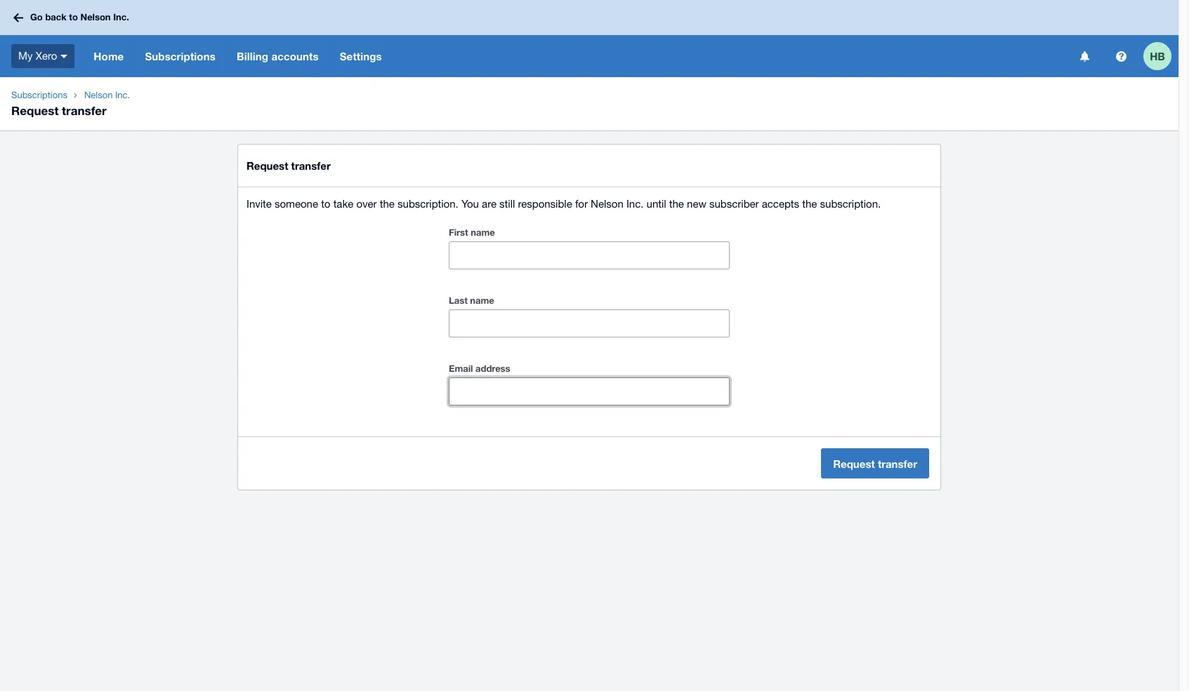 Task type: describe. For each thing, give the bounding box(es) containing it.
for
[[575, 198, 588, 210]]

my xero button
[[0, 35, 83, 77]]

nelson inc. link
[[79, 88, 136, 103]]

you
[[461, 198, 479, 210]]

settings
[[340, 50, 382, 63]]

1 subscription. from the left
[[398, 198, 458, 210]]

1 horizontal spatial request
[[247, 159, 288, 172]]

1 the from the left
[[380, 198, 395, 210]]

1 vertical spatial subscriptions
[[11, 90, 67, 100]]

until
[[647, 198, 666, 210]]

nelson inc.
[[84, 90, 130, 100]]

request transfer inside "button"
[[833, 458, 917, 470]]

back
[[45, 11, 67, 23]]

new
[[687, 198, 706, 210]]

my
[[18, 50, 33, 62]]

email address
[[449, 363, 510, 374]]

3 the from the left
[[802, 198, 817, 210]]

0 horizontal spatial transfer
[[62, 103, 107, 118]]

inc. inside 'go back to nelson inc.' link
[[113, 11, 129, 23]]

billing
[[237, 50, 268, 63]]

2 the from the left
[[669, 198, 684, 210]]

name for last name
[[470, 295, 494, 306]]

go back to nelson inc.
[[30, 11, 129, 23]]

go
[[30, 11, 43, 23]]

nelson inside banner
[[80, 11, 111, 23]]

address
[[475, 363, 510, 374]]

svg image inside 'go back to nelson inc.' link
[[13, 13, 23, 22]]

svg image
[[61, 55, 68, 58]]

0 vertical spatial request
[[11, 103, 59, 118]]

inc. inside nelson inc. link
[[115, 90, 130, 100]]

first
[[449, 227, 468, 238]]

First name field
[[449, 242, 729, 269]]

navigation inside banner
[[83, 35, 1070, 77]]

1 horizontal spatial svg image
[[1080, 51, 1089, 61]]

home link
[[83, 35, 134, 77]]

someone
[[275, 198, 318, 210]]

1 vertical spatial nelson
[[84, 90, 113, 100]]



Task type: vqa. For each thing, say whether or not it's contained in the screenshot.
the topmost Subscriptions
yes



Task type: locate. For each thing, give the bounding box(es) containing it.
last
[[449, 295, 468, 306]]

2 vertical spatial request transfer
[[833, 458, 917, 470]]

Last name field
[[449, 310, 729, 337]]

accepts
[[762, 198, 799, 210]]

nelson right for
[[591, 198, 624, 210]]

go back to nelson inc. link
[[8, 5, 138, 30]]

0 vertical spatial subscriptions link
[[134, 35, 226, 77]]

banner containing hb
[[0, 0, 1178, 77]]

1 vertical spatial transfer
[[291, 159, 331, 172]]

settings button
[[329, 35, 392, 77]]

inc.
[[113, 11, 129, 23], [115, 90, 130, 100], [626, 198, 644, 210]]

Email address field
[[449, 379, 729, 405]]

1 horizontal spatial the
[[669, 198, 684, 210]]

0 horizontal spatial to
[[69, 11, 78, 23]]

subscriber
[[709, 198, 759, 210]]

the right over
[[380, 198, 395, 210]]

subscription. right accepts
[[820, 198, 881, 210]]

billing accounts link
[[226, 35, 329, 77]]

to inside banner
[[69, 11, 78, 23]]

nelson
[[80, 11, 111, 23], [84, 90, 113, 100], [591, 198, 624, 210]]

responsible
[[518, 198, 572, 210]]

2 vertical spatial nelson
[[591, 198, 624, 210]]

email
[[449, 363, 473, 374]]

the left new
[[669, 198, 684, 210]]

still
[[499, 198, 515, 210]]

to for someone
[[321, 198, 330, 210]]

the
[[380, 198, 395, 210], [669, 198, 684, 210], [802, 198, 817, 210]]

1 vertical spatial request
[[247, 159, 288, 172]]

0 horizontal spatial subscription.
[[398, 198, 458, 210]]

invite someone to take over the subscription. you are still responsible for nelson inc. until the new subscriber accepts the subscription.
[[247, 198, 881, 210]]

the right accepts
[[802, 198, 817, 210]]

1 horizontal spatial transfer
[[291, 159, 331, 172]]

1 vertical spatial name
[[470, 295, 494, 306]]

inc. down home
[[115, 90, 130, 100]]

inc. left until
[[626, 198, 644, 210]]

2 horizontal spatial the
[[802, 198, 817, 210]]

are
[[482, 198, 496, 210]]

2 vertical spatial request
[[833, 458, 875, 470]]

to for back
[[69, 11, 78, 23]]

transfer
[[62, 103, 107, 118], [291, 159, 331, 172], [878, 458, 917, 470]]

0 vertical spatial name
[[471, 227, 495, 238]]

navigation containing home
[[83, 35, 1070, 77]]

navigation
[[83, 35, 1070, 77]]

1 horizontal spatial to
[[321, 198, 330, 210]]

request transfer
[[11, 103, 107, 118], [247, 159, 331, 172], [833, 458, 917, 470]]

1 vertical spatial subscriptions link
[[6, 88, 73, 103]]

0 vertical spatial request transfer
[[11, 103, 107, 118]]

take
[[333, 198, 353, 210]]

my xero
[[18, 50, 57, 62]]

subscriptions
[[145, 50, 216, 63], [11, 90, 67, 100]]

inc. up home
[[113, 11, 129, 23]]

0 horizontal spatial subscriptions
[[11, 90, 67, 100]]

nelson right back
[[80, 11, 111, 23]]

1 horizontal spatial subscriptions link
[[134, 35, 226, 77]]

2 vertical spatial transfer
[[878, 458, 917, 470]]

request
[[11, 103, 59, 118], [247, 159, 288, 172], [833, 458, 875, 470]]

0 horizontal spatial request transfer
[[11, 103, 107, 118]]

0 vertical spatial transfer
[[62, 103, 107, 118]]

0 vertical spatial subscriptions
[[145, 50, 216, 63]]

0 horizontal spatial the
[[380, 198, 395, 210]]

2 horizontal spatial transfer
[[878, 458, 917, 470]]

name right first
[[471, 227, 495, 238]]

home
[[94, 50, 124, 63]]

xero
[[36, 50, 57, 62]]

2 vertical spatial inc.
[[626, 198, 644, 210]]

1 horizontal spatial request transfer
[[247, 159, 331, 172]]

name for first name
[[471, 227, 495, 238]]

1 vertical spatial inc.
[[115, 90, 130, 100]]

1 vertical spatial request transfer
[[247, 159, 331, 172]]

over
[[356, 198, 377, 210]]

hb button
[[1143, 35, 1178, 77]]

billing accounts
[[237, 50, 319, 63]]

0 vertical spatial nelson
[[80, 11, 111, 23]]

1 horizontal spatial subscriptions
[[145, 50, 216, 63]]

to left take
[[321, 198, 330, 210]]

name right the last
[[470, 295, 494, 306]]

to
[[69, 11, 78, 23], [321, 198, 330, 210]]

1 vertical spatial to
[[321, 198, 330, 210]]

accounts
[[271, 50, 319, 63]]

to right back
[[69, 11, 78, 23]]

0 vertical spatial inc.
[[113, 11, 129, 23]]

request transfer button
[[821, 449, 929, 479]]

subscription. up first
[[398, 198, 458, 210]]

1 horizontal spatial subscription.
[[820, 198, 881, 210]]

first name
[[449, 227, 495, 238]]

2 subscription. from the left
[[820, 198, 881, 210]]

invite
[[247, 198, 272, 210]]

transfer inside "button"
[[878, 458, 917, 470]]

last name
[[449, 295, 494, 306]]

2 horizontal spatial svg image
[[1116, 51, 1126, 61]]

2 horizontal spatial request transfer
[[833, 458, 917, 470]]

0 horizontal spatial request
[[11, 103, 59, 118]]

0 vertical spatial to
[[69, 11, 78, 23]]

nelson down home
[[84, 90, 113, 100]]

0 horizontal spatial subscriptions link
[[6, 88, 73, 103]]

banner
[[0, 0, 1178, 77]]

subscription.
[[398, 198, 458, 210], [820, 198, 881, 210]]

name
[[471, 227, 495, 238], [470, 295, 494, 306]]

2 horizontal spatial request
[[833, 458, 875, 470]]

svg image
[[13, 13, 23, 22], [1080, 51, 1089, 61], [1116, 51, 1126, 61]]

request inside "button"
[[833, 458, 875, 470]]

0 horizontal spatial svg image
[[13, 13, 23, 22]]

subscriptions link
[[134, 35, 226, 77], [6, 88, 73, 103]]

hb
[[1150, 50, 1165, 62]]



